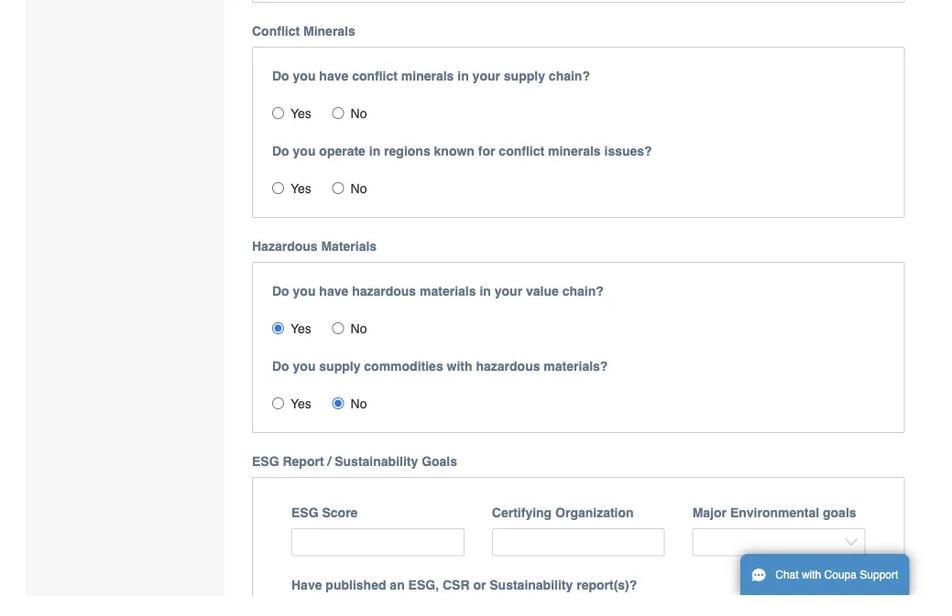 Task type: vqa. For each thing, say whether or not it's contained in the screenshot.
topmost have
yes



Task type: locate. For each thing, give the bounding box(es) containing it.
esg for esg report / sustainability goals
[[252, 455, 279, 469]]

coupa
[[825, 569, 857, 582]]

0 vertical spatial have
[[319, 69, 349, 83]]

major environmental goals
[[693, 506, 857, 521]]

chain? for do you have conflict minerals in your supply chain?
[[549, 69, 590, 83]]

hazardous left materials?
[[476, 359, 540, 374]]

sustainability right /
[[335, 455, 418, 469]]

have down 'minerals'
[[319, 69, 349, 83]]

support
[[860, 569, 899, 582]]

sustainability
[[335, 455, 418, 469], [490, 578, 573, 593]]

or
[[473, 578, 486, 593]]

0 vertical spatial sustainability
[[335, 455, 418, 469]]

4 you from the top
[[293, 359, 316, 374]]

do
[[272, 69, 289, 83], [272, 144, 289, 158], [272, 284, 289, 299], [272, 359, 289, 374]]

2 no from the top
[[351, 181, 367, 196]]

report(s)?
[[577, 578, 637, 593]]

operate
[[319, 144, 366, 158]]

0 vertical spatial in
[[458, 69, 469, 83]]

4 yes from the top
[[291, 397, 312, 411]]

in right materials
[[480, 284, 491, 299]]

hazardous
[[252, 239, 318, 254]]

hazardous
[[352, 284, 416, 299], [476, 359, 540, 374]]

conflict
[[352, 69, 398, 83], [499, 144, 545, 158]]

0 horizontal spatial hazardous
[[352, 284, 416, 299]]

conflict down 'minerals'
[[352, 69, 398, 83]]

yes down hazardous materials
[[291, 322, 312, 336]]

do you supply commodities with hazardous materials?
[[272, 359, 608, 374]]

have published an esg, csr or sustainability report(s)?
[[292, 578, 637, 593]]

0 vertical spatial minerals
[[401, 69, 454, 83]]

esg score
[[292, 506, 358, 521]]

yes for do you supply commodities with hazardous materials?
[[291, 397, 312, 411]]

with right commodities
[[447, 359, 473, 374]]

1 horizontal spatial sustainability
[[490, 578, 573, 593]]

you for do you operate in regions known for conflict minerals issues?
[[293, 144, 316, 158]]

esg for esg score
[[292, 506, 319, 521]]

in
[[458, 69, 469, 83], [369, 144, 381, 158], [480, 284, 491, 299]]

no for conflict
[[351, 106, 367, 121]]

do you have hazardous materials in your value chain?
[[272, 284, 604, 299]]

yes
[[291, 106, 312, 121], [291, 181, 312, 196], [291, 322, 312, 336], [291, 397, 312, 411]]

you for do you have hazardous materials in your value chain?
[[293, 284, 316, 299]]

1 horizontal spatial with
[[802, 569, 822, 582]]

have
[[319, 69, 349, 83], [319, 284, 349, 299]]

your left value
[[495, 284, 523, 299]]

with
[[447, 359, 473, 374], [802, 569, 822, 582]]

3 do from the top
[[272, 284, 289, 299]]

4 do from the top
[[272, 359, 289, 374]]

0 vertical spatial esg
[[252, 455, 279, 469]]

3 no from the top
[[351, 322, 367, 336]]

yes for do you operate in regions known for conflict minerals issues?
[[291, 181, 312, 196]]

2 vertical spatial in
[[480, 284, 491, 299]]

yes up hazardous materials
[[291, 181, 312, 196]]

minerals
[[303, 24, 356, 38]]

no for in
[[351, 181, 367, 196]]

1 do from the top
[[272, 69, 289, 83]]

1 horizontal spatial conflict
[[499, 144, 545, 158]]

with right chat
[[802, 569, 822, 582]]

esg left report
[[252, 455, 279, 469]]

3 you from the top
[[293, 284, 316, 299]]

chain?
[[549, 69, 590, 83], [563, 284, 604, 299]]

esg
[[252, 455, 279, 469], [292, 506, 319, 521]]

/
[[328, 455, 331, 469]]

1 vertical spatial conflict
[[499, 144, 545, 158]]

0 horizontal spatial with
[[447, 359, 473, 374]]

materials
[[420, 284, 476, 299]]

1 horizontal spatial in
[[458, 69, 469, 83]]

2 you from the top
[[293, 144, 316, 158]]

minerals left issues?
[[548, 144, 601, 158]]

0 vertical spatial conflict
[[352, 69, 398, 83]]

no up commodities
[[351, 322, 367, 336]]

1 vertical spatial hazardous
[[476, 359, 540, 374]]

certifying organization
[[492, 506, 634, 521]]

csr
[[443, 578, 470, 593]]

2 have from the top
[[319, 284, 349, 299]]

do for do you supply commodities with hazardous materials?
[[272, 359, 289, 374]]

1 vertical spatial in
[[369, 144, 381, 158]]

minerals up regions
[[401, 69, 454, 83]]

known
[[434, 144, 475, 158]]

1 vertical spatial have
[[319, 284, 349, 299]]

0 horizontal spatial esg
[[252, 455, 279, 469]]

0 horizontal spatial minerals
[[401, 69, 454, 83]]

1 vertical spatial chain?
[[563, 284, 604, 299]]

conflict right for at the right of page
[[499, 144, 545, 158]]

1 vertical spatial with
[[802, 569, 822, 582]]

sustainability right or
[[490, 578, 573, 593]]

value
[[526, 284, 559, 299]]

yes down 'conflict minerals'
[[291, 106, 312, 121]]

in for minerals
[[458, 69, 469, 83]]

0 vertical spatial hazardous
[[352, 284, 416, 299]]

have down materials on the top left of the page
[[319, 284, 349, 299]]

yes up report
[[291, 397, 312, 411]]

0 vertical spatial chain?
[[549, 69, 590, 83]]

0 horizontal spatial sustainability
[[335, 455, 418, 469]]

your for value
[[495, 284, 523, 299]]

1 vertical spatial your
[[495, 284, 523, 299]]

have for hazardous
[[319, 284, 349, 299]]

1 you from the top
[[293, 69, 316, 83]]

commodities
[[364, 359, 443, 374]]

0 vertical spatial your
[[473, 69, 501, 83]]

1 have from the top
[[319, 69, 349, 83]]

report
[[283, 455, 324, 469]]

chain? for do you have hazardous materials in your value chain?
[[563, 284, 604, 299]]

yes for do you have conflict minerals in your supply chain?
[[291, 106, 312, 121]]

yes for do you have hazardous materials in your value chain?
[[291, 322, 312, 336]]

have
[[292, 578, 322, 593]]

no up operate
[[351, 106, 367, 121]]

do for do you operate in regions known for conflict minerals issues?
[[272, 144, 289, 158]]

no down operate
[[351, 181, 367, 196]]

in up "do you operate in regions known for conflict minerals issues?"
[[458, 69, 469, 83]]

no up esg report / sustainability goals
[[351, 397, 367, 411]]

2 do from the top
[[272, 144, 289, 158]]

1 horizontal spatial esg
[[292, 506, 319, 521]]

you for do you supply commodities with hazardous materials?
[[293, 359, 316, 374]]

in left regions
[[369, 144, 381, 158]]

0 vertical spatial with
[[447, 359, 473, 374]]

Certifying Organization text field
[[492, 529, 665, 557]]

materials
[[321, 239, 377, 254]]

3 yes from the top
[[291, 322, 312, 336]]

esg left score
[[292, 506, 319, 521]]

1 yes from the top
[[291, 106, 312, 121]]

your
[[473, 69, 501, 83], [495, 284, 523, 299]]

4 no from the top
[[351, 397, 367, 411]]

your up for at the right of page
[[473, 69, 501, 83]]

1 horizontal spatial supply
[[504, 69, 545, 83]]

in for materials
[[480, 284, 491, 299]]

you
[[293, 69, 316, 83], [293, 144, 316, 158], [293, 284, 316, 299], [293, 359, 316, 374]]

supply
[[504, 69, 545, 83], [319, 359, 361, 374]]

minerals
[[401, 69, 454, 83], [548, 144, 601, 158]]

1 no from the top
[[351, 106, 367, 121]]

1 vertical spatial esg
[[292, 506, 319, 521]]

chat with coupa support button
[[741, 555, 910, 597]]

for
[[478, 144, 496, 158]]

published
[[326, 578, 386, 593]]

hazardous materials
[[252, 239, 377, 254]]

None radio
[[332, 182, 344, 194], [272, 323, 284, 334], [332, 398, 344, 410], [332, 182, 344, 194], [272, 323, 284, 334], [332, 398, 344, 410]]

1 vertical spatial sustainability
[[490, 578, 573, 593]]

conflict
[[252, 24, 300, 38]]

None radio
[[272, 107, 284, 119], [332, 107, 344, 119], [272, 182, 284, 194], [332, 323, 344, 334], [272, 398, 284, 410], [272, 107, 284, 119], [332, 107, 344, 119], [272, 182, 284, 194], [332, 323, 344, 334], [272, 398, 284, 410]]

2 yes from the top
[[291, 181, 312, 196]]

no
[[351, 106, 367, 121], [351, 181, 367, 196], [351, 322, 367, 336], [351, 397, 367, 411]]

hazardous down materials on the top left of the page
[[352, 284, 416, 299]]

2 horizontal spatial in
[[480, 284, 491, 299]]

1 horizontal spatial minerals
[[548, 144, 601, 158]]

environmental
[[731, 506, 820, 521]]

0 horizontal spatial supply
[[319, 359, 361, 374]]



Task type: describe. For each thing, give the bounding box(es) containing it.
1 horizontal spatial hazardous
[[476, 359, 540, 374]]

you for do you have conflict minerals in your supply chain?
[[293, 69, 316, 83]]

have for conflict
[[319, 69, 349, 83]]

no for commodities
[[351, 397, 367, 411]]

0 horizontal spatial conflict
[[352, 69, 398, 83]]

chat
[[776, 569, 799, 582]]

major
[[693, 506, 727, 521]]

0 vertical spatial supply
[[504, 69, 545, 83]]

1 vertical spatial supply
[[319, 359, 361, 374]]

issues?
[[605, 144, 652, 158]]

score
[[322, 506, 358, 521]]

your for supply
[[473, 69, 501, 83]]

with inside button
[[802, 569, 822, 582]]

goals
[[823, 506, 857, 521]]

do you have conflict minerals in your supply chain?
[[272, 69, 590, 83]]

regions
[[384, 144, 431, 158]]

no for hazardous
[[351, 322, 367, 336]]

do for do you have conflict minerals in your supply chain?
[[272, 69, 289, 83]]

do you operate in regions known for conflict minerals issues?
[[272, 144, 652, 158]]

esg report / sustainability goals
[[252, 455, 458, 469]]

chat with coupa support
[[776, 569, 899, 582]]

organization
[[556, 506, 634, 521]]

do for do you have hazardous materials in your value chain?
[[272, 284, 289, 299]]

materials?
[[544, 359, 608, 374]]

ESG Score text field
[[292, 529, 465, 557]]

an
[[390, 578, 405, 593]]

0 horizontal spatial in
[[369, 144, 381, 158]]

esg,
[[409, 578, 439, 593]]

goals
[[422, 455, 458, 469]]

certifying
[[492, 506, 552, 521]]

1 vertical spatial minerals
[[548, 144, 601, 158]]

conflict minerals
[[252, 24, 356, 38]]



